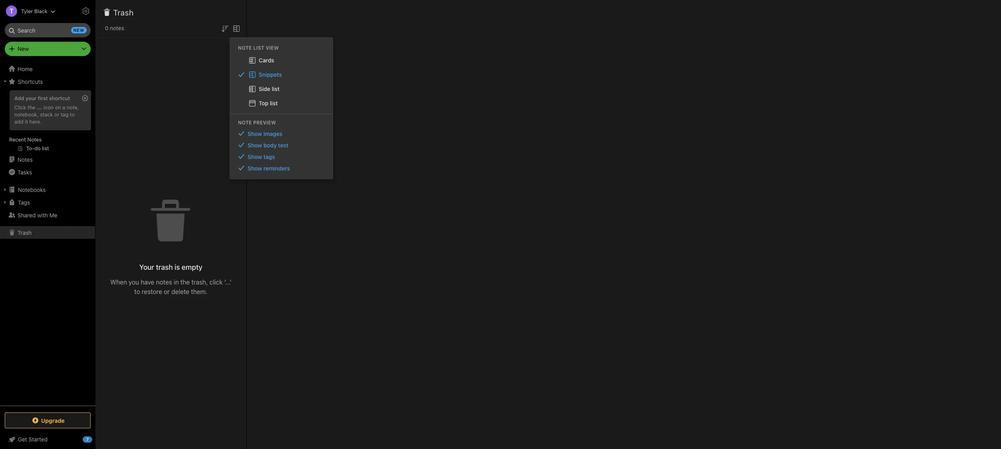 Task type: describe. For each thing, give the bounding box(es) containing it.
tree containing home
[[0, 62, 95, 406]]

them.
[[191, 288, 208, 295]]

0
[[105, 25, 108, 31]]

Help and Learning task checklist field
[[0, 433, 95, 446]]

Search text field
[[10, 23, 85, 37]]

show images
[[248, 130, 283, 137]]

side list link
[[230, 82, 333, 96]]

show for show tags
[[248, 153, 262, 160]]

side list
[[259, 85, 280, 92]]

top
[[259, 100, 269, 106]]

upgrade
[[41, 417, 65, 424]]

trash,
[[192, 279, 208, 286]]

shortcuts button
[[0, 75, 95, 88]]

click
[[14, 104, 26, 111]]

your
[[26, 95, 37, 101]]

add your first shortcut
[[14, 95, 70, 101]]

click
[[210, 279, 223, 286]]

tyler black
[[21, 8, 47, 14]]

show images link
[[230, 128, 333, 139]]

recent
[[9, 136, 26, 143]]

icon on a note, notebook, stack or tag to add it here.
[[14, 104, 79, 125]]

or inside icon on a note, notebook, stack or tag to add it here.
[[54, 111, 59, 118]]

1 vertical spatial notes
[[17, 156, 33, 163]]

list
[[253, 45, 264, 51]]

cards
[[259, 57, 274, 64]]

on
[[55, 104, 61, 111]]

a
[[62, 104, 65, 111]]

notes inside when you have notes in the trash, click '...' to restore or delete them.
[[156, 279, 172, 286]]

home link
[[0, 62, 95, 75]]

to inside when you have notes in the trash, click '...' to restore or delete them.
[[134, 288, 140, 295]]

notebooks
[[18, 186, 46, 193]]

show for show body text
[[248, 142, 262, 149]]

is
[[175, 263, 180, 271]]

text
[[278, 142, 288, 149]]

7
[[86, 437, 89, 442]]

icon
[[44, 104, 54, 111]]

tags button
[[0, 196, 95, 209]]

click to collapse image
[[92, 435, 98, 444]]

cards link
[[230, 53, 333, 68]]

to inside icon on a note, notebook, stack or tag to add it here.
[[70, 111, 75, 118]]

empty
[[182, 263, 203, 271]]

it
[[25, 118, 28, 125]]

tags
[[18, 199, 30, 206]]

me
[[49, 212, 57, 218]]

tasks button
[[0, 166, 95, 179]]

in
[[174, 279, 179, 286]]

expand notebooks image
[[2, 186, 8, 193]]

note,
[[67, 104, 79, 111]]

side
[[259, 85, 270, 92]]

stack
[[40, 111, 53, 118]]

Sort options field
[[220, 23, 230, 33]]

get
[[18, 436, 27, 443]]

note for note list view
[[238, 45, 252, 51]]

dropdown list menu containing show images
[[230, 128, 333, 174]]

trash
[[156, 263, 173, 271]]

here.
[[29, 118, 42, 125]]

preview
[[253, 120, 276, 126]]

shortcuts
[[18, 78, 43, 85]]

'...'
[[224, 279, 232, 286]]



Task type: vqa. For each thing, say whether or not it's contained in the screenshot.
1st DROPDOWN LIST menu from the bottom
yes



Task type: locate. For each thing, give the bounding box(es) containing it.
notes
[[110, 25, 124, 31], [156, 279, 172, 286]]

1 horizontal spatial or
[[164, 288, 170, 295]]

0 vertical spatial dropdown list menu
[[230, 53, 333, 110]]

when you have notes in the trash, click '...' to restore or delete them.
[[110, 279, 232, 295]]

note left list on the left top of the page
[[238, 45, 252, 51]]

or left delete
[[164, 288, 170, 295]]

new search field
[[10, 23, 87, 37]]

shared with me link
[[0, 209, 95, 221]]

list right the side
[[272, 85, 280, 92]]

get started
[[18, 436, 48, 443]]

notes right recent
[[27, 136, 42, 143]]

show left tags
[[248, 153, 262, 160]]

snippets
[[259, 71, 282, 78]]

show for show reminders
[[248, 165, 262, 172]]

show down show tags
[[248, 165, 262, 172]]

1 horizontal spatial trash
[[113, 8, 134, 17]]

you
[[129, 279, 139, 286]]

0 vertical spatial to
[[70, 111, 75, 118]]

1 vertical spatial or
[[164, 288, 170, 295]]

started
[[29, 436, 48, 443]]

notes left in
[[156, 279, 172, 286]]

0 vertical spatial list
[[272, 85, 280, 92]]

group
[[0, 88, 95, 156]]

0 horizontal spatial notes
[[110, 25, 124, 31]]

0 vertical spatial notes
[[110, 25, 124, 31]]

list for top list
[[270, 100, 278, 106]]

have
[[141, 279, 154, 286]]

view
[[266, 45, 279, 51]]

reminders
[[264, 165, 290, 172]]

first
[[38, 95, 48, 101]]

0 horizontal spatial to
[[70, 111, 75, 118]]

add
[[14, 118, 23, 125]]

list
[[272, 85, 280, 92], [270, 100, 278, 106]]

to down note,
[[70, 111, 75, 118]]

the inside group
[[28, 104, 35, 111]]

0 vertical spatial trash
[[113, 8, 134, 17]]

notes right 0
[[110, 25, 124, 31]]

trash down shared
[[17, 229, 32, 236]]

top list link
[[230, 96, 333, 110]]

tasks
[[17, 169, 32, 176]]

0 vertical spatial the
[[28, 104, 35, 111]]

click the ...
[[14, 104, 42, 111]]

2 dropdown list menu from the top
[[230, 128, 333, 174]]

shortcut
[[49, 95, 70, 101]]

list for side list
[[272, 85, 280, 92]]

the right in
[[181, 279, 190, 286]]

show tags
[[248, 153, 275, 160]]

list inside "link"
[[270, 100, 278, 106]]

settings image
[[81, 6, 91, 16]]

shared
[[17, 212, 36, 218]]

delete
[[171, 288, 189, 295]]

or down on
[[54, 111, 59, 118]]

1 vertical spatial list
[[270, 100, 278, 106]]

0 horizontal spatial the
[[28, 104, 35, 111]]

tag
[[61, 111, 69, 118]]

show body text
[[248, 142, 288, 149]]

4 show from the top
[[248, 165, 262, 172]]

1 show from the top
[[248, 130, 262, 137]]

3 show from the top
[[248, 153, 262, 160]]

1 vertical spatial trash
[[17, 229, 32, 236]]

note
[[238, 45, 252, 51], [238, 120, 252, 126]]

View options field
[[230, 23, 241, 33]]

trash up 0 notes
[[113, 8, 134, 17]]

show
[[248, 130, 262, 137], [248, 142, 262, 149], [248, 153, 262, 160], [248, 165, 262, 172]]

1 dropdown list menu from the top
[[230, 53, 333, 110]]

show inside 'link'
[[248, 165, 262, 172]]

note left preview
[[238, 120, 252, 126]]

new
[[73, 27, 84, 33]]

to down you
[[134, 288, 140, 295]]

show body text link
[[230, 139, 333, 151]]

or
[[54, 111, 59, 118], [164, 288, 170, 295]]

1 horizontal spatial to
[[134, 288, 140, 295]]

show up show tags
[[248, 142, 262, 149]]

notes link
[[0, 153, 95, 166]]

0 vertical spatial notes
[[27, 136, 42, 143]]

2 note from the top
[[238, 120, 252, 126]]

2 show from the top
[[248, 142, 262, 149]]

expand tags image
[[2, 199, 8, 206]]

images
[[264, 130, 283, 137]]

notebooks link
[[0, 183, 95, 196]]

show down note preview
[[248, 130, 262, 137]]

to
[[70, 111, 75, 118], [134, 288, 140, 295]]

...
[[37, 104, 42, 111]]

your
[[139, 263, 154, 271]]

shared with me
[[17, 212, 57, 218]]

with
[[37, 212, 48, 218]]

show for show images
[[248, 130, 262, 137]]

note for note preview
[[238, 120, 252, 126]]

group inside tree
[[0, 88, 95, 156]]

1 vertical spatial note
[[238, 120, 252, 126]]

0 vertical spatial or
[[54, 111, 59, 118]]

dropdown list menu
[[230, 53, 333, 110], [230, 128, 333, 174]]

the
[[28, 104, 35, 111], [181, 279, 190, 286]]

0 vertical spatial note
[[238, 45, 252, 51]]

1 horizontal spatial notes
[[156, 279, 172, 286]]

black
[[34, 8, 47, 14]]

group containing add your first shortcut
[[0, 88, 95, 156]]

trash
[[113, 8, 134, 17], [17, 229, 32, 236]]

when
[[110, 279, 127, 286]]

the inside when you have notes in the trash, click '...' to restore or delete them.
[[181, 279, 190, 286]]

Account field
[[0, 3, 55, 19]]

show reminders link
[[230, 163, 333, 174]]

1 vertical spatial dropdown list menu
[[230, 128, 333, 174]]

body
[[264, 142, 277, 149]]

restore
[[142, 288, 162, 295]]

add
[[14, 95, 24, 101]]

note preview
[[238, 120, 276, 126]]

recent notes
[[9, 136, 42, 143]]

0 horizontal spatial trash
[[17, 229, 32, 236]]

tags
[[264, 153, 275, 160]]

1 note from the top
[[238, 45, 252, 51]]

or inside when you have notes in the trash, click '...' to restore or delete them.
[[164, 288, 170, 295]]

1 vertical spatial the
[[181, 279, 190, 286]]

new
[[17, 45, 29, 52]]

1 vertical spatial notes
[[156, 279, 172, 286]]

0 horizontal spatial or
[[54, 111, 59, 118]]

1 horizontal spatial the
[[181, 279, 190, 286]]

tyler
[[21, 8, 33, 14]]

trash link
[[0, 226, 95, 239]]

notebook,
[[14, 111, 39, 118]]

your trash is empty
[[139, 263, 203, 271]]

home
[[17, 65, 33, 72]]

show tags link
[[230, 151, 333, 163]]

new button
[[5, 42, 91, 56]]

top list
[[259, 100, 278, 106]]

tree
[[0, 62, 95, 406]]

dropdown list menu containing cards
[[230, 53, 333, 110]]

notes up tasks
[[17, 156, 33, 163]]

upgrade button
[[5, 413, 91, 429]]

0 notes
[[105, 25, 124, 31]]

list right top
[[270, 100, 278, 106]]

note list view
[[238, 45, 279, 51]]

1 vertical spatial to
[[134, 288, 140, 295]]

snippets link
[[230, 68, 333, 82]]

note window - empty element
[[247, 0, 1002, 449]]

show reminders
[[248, 165, 290, 172]]

the left '...'
[[28, 104, 35, 111]]



